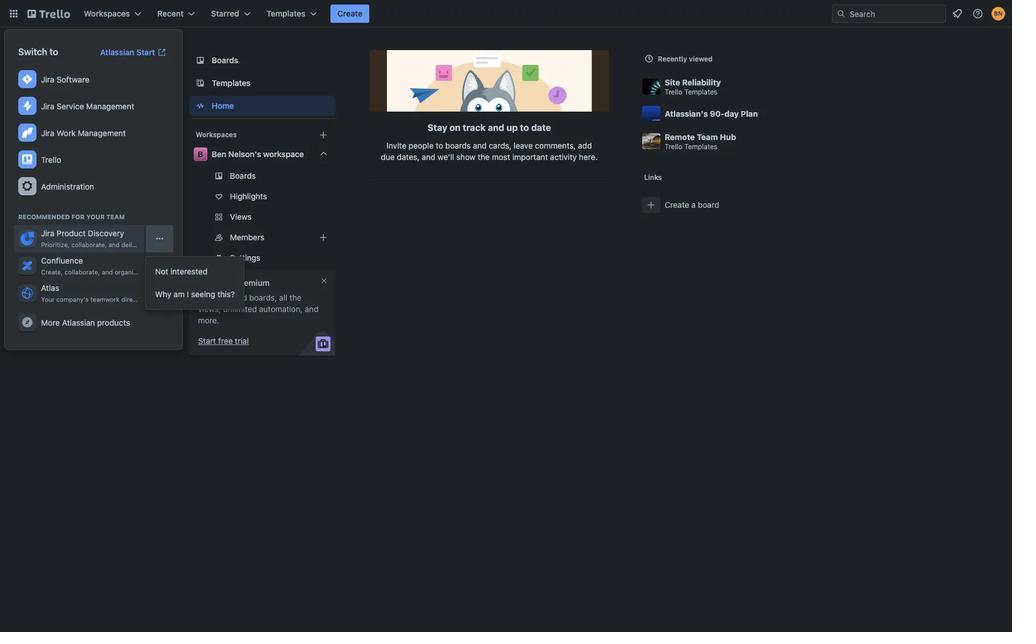 Task type: vqa. For each thing, say whether or not it's contained in the screenshot.
ONE
no



Task type: describe. For each thing, give the bounding box(es) containing it.
site
[[665, 77, 681, 87]]

create a workspace image
[[317, 128, 330, 142]]

recent
[[157, 9, 184, 18]]

the inside 'invite people to boards and cards, leave comments, add due dates, and we'll show the most important activity here.'
[[478, 152, 490, 162]]

Search field
[[846, 5, 946, 22]]

start inside button
[[198, 336, 216, 346]]

activity
[[550, 152, 577, 162]]

jira for jira service management
[[41, 101, 54, 111]]

jira software
[[41, 74, 89, 84]]

ben
[[212, 149, 226, 159]]

here.
[[579, 152, 598, 162]]

collaborate, inside jira product discovery prioritize, collaborate, and deliver new ideas
[[71, 241, 107, 249]]

links
[[645, 173, 662, 182]]

board image
[[194, 54, 207, 67]]

remote team hub trello templates
[[665, 132, 737, 151]]

highlights link
[[189, 188, 335, 206]]

cards,
[[489, 141, 512, 151]]

atlassian's 90-day plan
[[665, 109, 758, 119]]

boards link for templates
[[189, 50, 335, 71]]

settings
[[230, 253, 260, 263]]

products
[[97, 318, 130, 328]]

home image
[[194, 99, 207, 113]]

create for create a board
[[665, 200, 690, 210]]

management for jira work management
[[78, 128, 126, 138]]

recently
[[658, 55, 688, 63]]

jira service management
[[41, 101, 134, 111]]

boards for highlights
[[230, 171, 256, 181]]

company's
[[56, 296, 89, 303]]

due
[[381, 152, 395, 162]]

boards,
[[249, 293, 277, 303]]

1 vertical spatial workspaces
[[196, 131, 237, 139]]

atlassian's 90-day plan link
[[638, 100, 833, 128]]

ben nelson (bennelson96) image
[[992, 7, 1006, 21]]

jira product discovery options menu image
[[155, 234, 164, 243]]

recently viewed
[[658, 55, 713, 63]]

settings image
[[21, 180, 34, 193]]

and inside jira product discovery prioritize, collaborate, and deliver new ideas
[[109, 241, 120, 249]]

a
[[692, 200, 696, 210]]

work
[[57, 128, 76, 138]]

0 vertical spatial atlassian
[[100, 47, 134, 57]]

0 horizontal spatial team
[[106, 213, 125, 221]]

starred
[[211, 9, 239, 18]]

jira inside jira product discovery prioritize, collaborate, and deliver new ideas
[[41, 229, 54, 238]]

new
[[143, 241, 156, 249]]

jira for jira software
[[41, 74, 54, 84]]

atlassian's
[[665, 109, 708, 119]]

why am i seeing this?
[[155, 290, 235, 299]]

interested
[[171, 267, 208, 277]]

work
[[157, 269, 172, 276]]

create for create
[[338, 9, 363, 18]]

templates link
[[189, 73, 335, 94]]

reliability
[[682, 77, 721, 87]]

boards link for highlights
[[189, 167, 335, 185]]

try trello premium get unlimited boards, all the views, unlimited automation, and more.
[[198, 278, 319, 326]]

home
[[212, 101, 234, 111]]

team inside remote team hub trello templates
[[697, 132, 718, 142]]

all
[[279, 293, 288, 303]]

dates,
[[397, 152, 420, 162]]

management for jira service management
[[86, 101, 134, 111]]

views link
[[189, 208, 335, 226]]

your
[[142, 269, 155, 276]]

your inside atlas your company's teamwork directory
[[41, 296, 55, 303]]

90-
[[710, 109, 725, 119]]

get
[[198, 293, 211, 303]]

not
[[155, 267, 168, 277]]

try
[[198, 278, 210, 288]]

day
[[725, 109, 739, 119]]

leave
[[514, 141, 533, 151]]

templates inside site reliability trello templates
[[685, 88, 718, 96]]

more.
[[198, 316, 219, 326]]

collaborate, inside confluence create, collaborate, and organize your work
[[65, 269, 100, 276]]

stay on track and up to date
[[428, 123, 551, 133]]

service
[[57, 101, 84, 111]]

1 vertical spatial to
[[520, 123, 529, 133]]

nelson's
[[228, 149, 261, 159]]

add
[[578, 141, 592, 151]]

template board image
[[194, 76, 207, 90]]

atlassian start
[[100, 47, 155, 57]]

and left up on the top
[[488, 123, 505, 133]]

hub
[[720, 132, 737, 142]]

search image
[[837, 9, 846, 18]]

not interested button
[[146, 261, 244, 283]]

why am i seeing this? button
[[146, 283, 244, 306]]

jira work management link
[[14, 120, 173, 147]]

trello inside remote team hub trello templates
[[665, 142, 683, 151]]

stay
[[428, 123, 448, 133]]

home link
[[189, 96, 335, 116]]

this?
[[218, 290, 235, 299]]

not interested
[[155, 267, 208, 277]]

views,
[[198, 304, 221, 314]]

remote
[[665, 132, 695, 142]]

templates up home
[[212, 78, 251, 88]]

premium
[[236, 278, 270, 288]]

group containing not interested
[[146, 257, 244, 310]]



Task type: locate. For each thing, give the bounding box(es) containing it.
jira left work
[[41, 128, 54, 138]]

track
[[463, 123, 486, 133]]

create inside create button
[[338, 9, 363, 18]]

1 horizontal spatial your
[[86, 213, 105, 221]]

team
[[697, 132, 718, 142], [106, 213, 125, 221]]

start free trial button
[[198, 336, 249, 347]]

and up show
[[473, 141, 487, 151]]

boards link
[[189, 50, 335, 71], [189, 167, 335, 185]]

primary element
[[0, 0, 1013, 27]]

product
[[57, 229, 86, 238]]

1 horizontal spatial create
[[665, 200, 690, 210]]

templates down reliability at the right top of the page
[[685, 88, 718, 96]]

important
[[513, 152, 548, 162]]

viewed
[[689, 55, 713, 63]]

for
[[72, 213, 85, 221]]

0 vertical spatial management
[[86, 101, 134, 111]]

create inside create a board button
[[665, 200, 690, 210]]

start free trial
[[198, 336, 249, 346]]

jira left software
[[41, 74, 54, 84]]

most
[[492, 152, 510, 162]]

date
[[531, 123, 551, 133]]

trello
[[665, 88, 683, 96], [665, 142, 683, 151], [41, 155, 61, 164], [212, 278, 234, 288]]

unlimited up views,
[[213, 293, 247, 303]]

your right for
[[86, 213, 105, 221]]

and down the people
[[422, 152, 436, 162]]

people
[[409, 141, 434, 151]]

start left free
[[198, 336, 216, 346]]

trello inside try trello premium get unlimited boards, all the views, unlimited automation, and more.
[[212, 278, 234, 288]]

open information menu image
[[973, 8, 984, 19]]

collaborate, down confluence
[[65, 269, 100, 276]]

jira software link
[[14, 66, 173, 93]]

create
[[338, 9, 363, 18], [665, 200, 690, 210]]

jira work management
[[41, 128, 126, 138]]

confluence
[[41, 256, 83, 266]]

directory
[[121, 296, 148, 303]]

i
[[187, 290, 189, 299]]

board
[[698, 200, 720, 210]]

on
[[450, 123, 461, 133]]

1 horizontal spatial atlassian
[[100, 47, 134, 57]]

and inside confluence create, collaborate, and organize your work
[[102, 269, 113, 276]]

boards link up templates link
[[189, 50, 335, 71]]

3 jira from the top
[[41, 128, 54, 138]]

create a board button
[[638, 192, 833, 219]]

1 boards link from the top
[[189, 50, 335, 71]]

2 vertical spatial to
[[436, 141, 443, 151]]

boards for templates
[[212, 55, 238, 65]]

to inside 'invite people to boards and cards, leave comments, add due dates, and we'll show the most important activity here.'
[[436, 141, 443, 151]]

plan
[[741, 109, 758, 119]]

1 horizontal spatial workspaces
[[196, 131, 237, 139]]

0 vertical spatial start
[[136, 47, 155, 57]]

1 vertical spatial unlimited
[[223, 304, 257, 314]]

unlimited down the this?
[[223, 304, 257, 314]]

ben nelson's workspace
[[212, 149, 304, 159]]

4 jira from the top
[[41, 229, 54, 238]]

more atlassian products
[[41, 318, 130, 328]]

jira left service
[[41, 101, 54, 111]]

0 horizontal spatial start
[[136, 47, 155, 57]]

team up discovery
[[106, 213, 125, 221]]

0 vertical spatial workspaces
[[84, 9, 130, 18]]

1 vertical spatial your
[[41, 296, 55, 303]]

and
[[488, 123, 505, 133], [473, 141, 487, 151], [422, 152, 436, 162], [109, 241, 120, 249], [102, 269, 113, 276], [305, 304, 319, 314]]

0 horizontal spatial the
[[290, 293, 302, 303]]

templates inside remote team hub trello templates
[[685, 142, 718, 151]]

0 horizontal spatial your
[[41, 296, 55, 303]]

free
[[218, 336, 233, 346]]

atlassian start link
[[93, 43, 173, 62]]

start
[[136, 47, 155, 57], [198, 336, 216, 346]]

2 jira from the top
[[41, 101, 54, 111]]

members
[[230, 233, 265, 242]]

trello inside site reliability trello templates
[[665, 88, 683, 96]]

2 horizontal spatial to
[[520, 123, 529, 133]]

management down jira software 'link'
[[86, 101, 134, 111]]

collaborate, down discovery
[[71, 241, 107, 249]]

settings link
[[189, 249, 335, 267]]

prioritize,
[[41, 241, 70, 249]]

workspaces up atlassian start
[[84, 9, 130, 18]]

site reliability trello templates
[[665, 77, 721, 96]]

0 vertical spatial the
[[478, 152, 490, 162]]

1 vertical spatial management
[[78, 128, 126, 138]]

administration
[[41, 182, 94, 191]]

1 vertical spatial boards link
[[189, 167, 335, 185]]

switch to… image
[[8, 8, 19, 19]]

confluence create, collaborate, and organize your work
[[41, 256, 172, 276]]

templates inside popup button
[[267, 9, 306, 18]]

group
[[146, 257, 244, 310]]

and right automation,
[[305, 304, 319, 314]]

0 horizontal spatial workspaces
[[84, 9, 130, 18]]

2 boards link from the top
[[189, 167, 335, 185]]

switch
[[18, 47, 47, 57]]

administration link
[[14, 173, 173, 200]]

0 horizontal spatial create
[[338, 9, 363, 18]]

trello down remote
[[665, 142, 683, 151]]

jira
[[41, 74, 54, 84], [41, 101, 54, 111], [41, 128, 54, 138], [41, 229, 54, 238]]

workspaces button
[[77, 5, 148, 23]]

boards right board icon
[[212, 55, 238, 65]]

create,
[[41, 269, 63, 276]]

0 vertical spatial unlimited
[[213, 293, 247, 303]]

b
[[198, 149, 203, 159]]

discovery
[[88, 229, 124, 238]]

1 vertical spatial start
[[198, 336, 216, 346]]

1 horizontal spatial to
[[436, 141, 443, 151]]

jira inside 'link'
[[41, 74, 54, 84]]

management down jira service management link
[[78, 128, 126, 138]]

switch to
[[18, 47, 58, 57]]

teamwork
[[91, 296, 120, 303]]

1 vertical spatial the
[[290, 293, 302, 303]]

boards up highlights
[[230, 171, 256, 181]]

0 horizontal spatial atlassian
[[62, 318, 95, 328]]

invite people to boards and cards, leave comments, add due dates, and we'll show the most important activity here.
[[381, 141, 598, 162]]

and inside try trello premium get unlimited boards, all the views, unlimited automation, and more.
[[305, 304, 319, 314]]

jira for jira work management
[[41, 128, 54, 138]]

trello up the this?
[[212, 278, 234, 288]]

the
[[478, 152, 490, 162], [290, 293, 302, 303]]

templates button
[[260, 5, 324, 23]]

trello down site at the right top of the page
[[665, 88, 683, 96]]

templates
[[267, 9, 306, 18], [212, 78, 251, 88], [685, 88, 718, 96], [685, 142, 718, 151]]

more atlassian products link
[[14, 310, 173, 336]]

1 horizontal spatial the
[[478, 152, 490, 162]]

1 vertical spatial boards
[[230, 171, 256, 181]]

0 horizontal spatial to
[[49, 47, 58, 57]]

and down discovery
[[109, 241, 120, 249]]

views
[[230, 212, 252, 222]]

invite
[[387, 141, 407, 151]]

highlights
[[230, 192, 267, 201]]

team left 'hub'
[[697, 132, 718, 142]]

your down atlas
[[41, 296, 55, 303]]

boards link up highlights link
[[189, 167, 335, 185]]

management
[[86, 101, 134, 111], [78, 128, 126, 138]]

deliver
[[121, 241, 142, 249]]

more
[[41, 318, 60, 328]]

to right 'switch'
[[49, 47, 58, 57]]

0 vertical spatial collaborate,
[[71, 241, 107, 249]]

create a board
[[665, 200, 720, 210]]

1 horizontal spatial start
[[198, 336, 216, 346]]

0 notifications image
[[951, 7, 965, 21]]

to up we'll
[[436, 141, 443, 151]]

the inside try trello premium get unlimited boards, all the views, unlimited automation, and more.
[[290, 293, 302, 303]]

atlas your company's teamwork directory
[[41, 283, 148, 303]]

jira product discovery prioritize, collaborate, and deliver new ideas
[[41, 229, 173, 249]]

and left organize
[[102, 269, 113, 276]]

workspaces inside popup button
[[84, 9, 130, 18]]

0 vertical spatial team
[[697, 132, 718, 142]]

start down recent dropdown button
[[136, 47, 155, 57]]

1 horizontal spatial team
[[697, 132, 718, 142]]

recommended for your team
[[18, 213, 125, 221]]

the right all
[[290, 293, 302, 303]]

0 vertical spatial boards
[[212, 55, 238, 65]]

0 vertical spatial to
[[49, 47, 58, 57]]

jira up prioritize,
[[41, 229, 54, 238]]

0 vertical spatial boards link
[[189, 50, 335, 71]]

members link
[[189, 229, 335, 247]]

templates down remote
[[685, 142, 718, 151]]

1 jira from the top
[[41, 74, 54, 84]]

the left most
[[478, 152, 490, 162]]

templates right starred dropdown button
[[267, 9, 306, 18]]

atlas
[[41, 283, 59, 293]]

jira service management link
[[14, 93, 173, 120]]

atlassian up jira software 'link'
[[100, 47, 134, 57]]

am
[[174, 290, 185, 299]]

show
[[457, 152, 476, 162]]

recommended
[[18, 213, 70, 221]]

atlassian down 'company's' at the left top of page
[[62, 318, 95, 328]]

boards
[[446, 141, 471, 151]]

1 vertical spatial atlassian
[[62, 318, 95, 328]]

back to home image
[[27, 5, 70, 23]]

software
[[57, 74, 89, 84]]

1 vertical spatial create
[[665, 200, 690, 210]]

add image
[[317, 231, 330, 245]]

1 vertical spatial collaborate,
[[65, 269, 100, 276]]

workspaces
[[84, 9, 130, 18], [196, 131, 237, 139]]

to right up on the top
[[520, 123, 529, 133]]

0 vertical spatial create
[[338, 9, 363, 18]]

trello down work
[[41, 155, 61, 164]]

0 vertical spatial your
[[86, 213, 105, 221]]

1 vertical spatial team
[[106, 213, 125, 221]]

recent button
[[151, 5, 202, 23]]

workspaces up ben
[[196, 131, 237, 139]]

trial
[[235, 336, 249, 346]]



